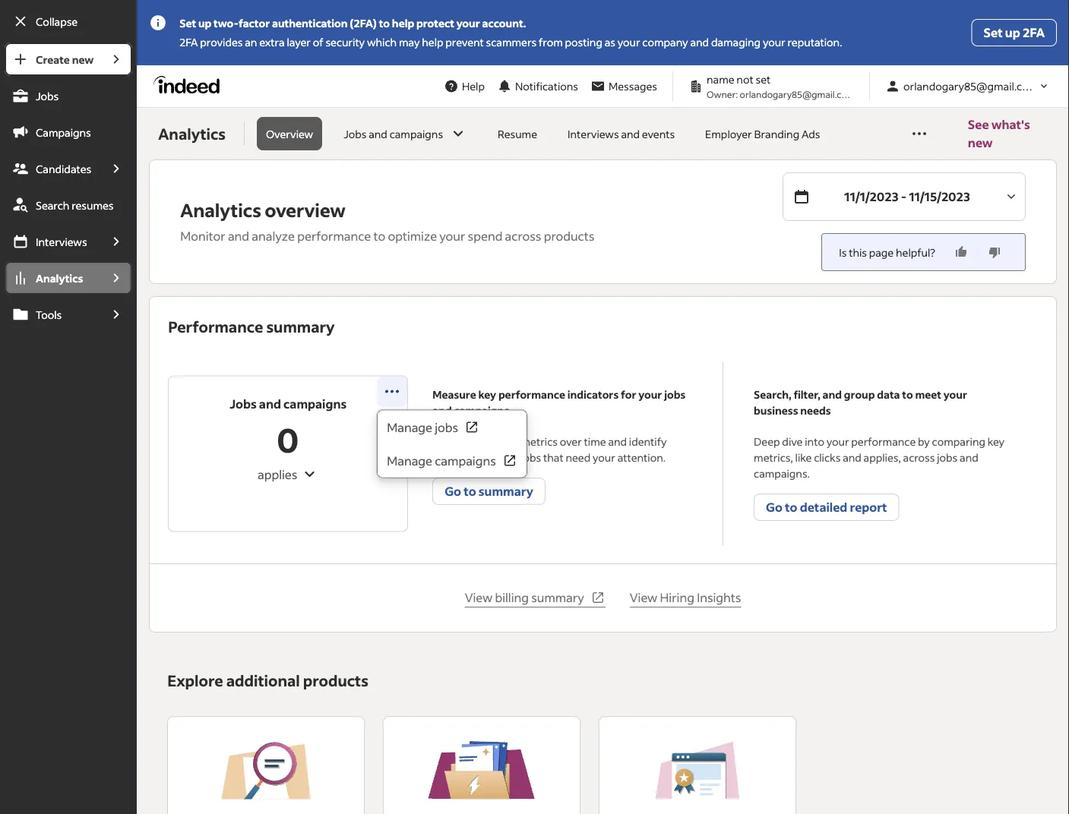 Task type: vqa. For each thing, say whether or not it's contained in the screenshot.
Create new link
yes



Task type: describe. For each thing, give the bounding box(es) containing it.
prevent
[[446, 35, 484, 49]]

additional
[[226, 671, 300, 691]]

applies
[[258, 467, 298, 482]]

campaigns link
[[5, 116, 132, 149]]

manage jobs
[[387, 420, 459, 435]]

your inside analytics overview monitor and analyze performance to optimize your spend across products
[[440, 228, 465, 244]]

summary for go
[[479, 484, 534, 499]]

campaigns inside jobs and campaigns 0
[[284, 396, 347, 412]]

jobs and campaigns 0
[[230, 396, 347, 461]]

campaigns
[[36, 125, 91, 139]]

jobs inside the evaluate your key metrics over time and identify underperforming jobs that need your attention.
[[521, 451, 541, 465]]

business
[[754, 404, 798, 418]]

go for go to summary
[[445, 484, 461, 499]]

set
[[756, 73, 771, 86]]

identify
[[629, 435, 667, 449]]

jobs inside manage jobs link
[[435, 420, 459, 435]]

view hiring insights
[[630, 590, 742, 606]]

and inside the search, filter, and group data to meet your business needs
[[823, 388, 842, 402]]

measure key performance indicators for your jobs and campaigns
[[433, 388, 686, 418]]

clicks
[[814, 451, 841, 465]]

name not set owner: orlandogary85@gmail.com element
[[683, 71, 860, 101]]

campaigns inside button
[[390, 127, 443, 141]]

view for view billing summary
[[465, 590, 493, 606]]

jobs for jobs and campaigns 0
[[230, 396, 257, 412]]

attention.
[[618, 451, 666, 465]]

search,
[[754, 388, 792, 402]]

posting
[[565, 35, 603, 49]]

analytics overview monitor and analyze performance to optimize your spend across products
[[180, 198, 595, 244]]

0 vertical spatial summary
[[266, 317, 335, 337]]

overview link
[[257, 117, 322, 151]]

jobs for jobs and campaigns
[[344, 127, 367, 141]]

time
[[584, 435, 606, 449]]

which
[[367, 35, 397, 49]]

view hiring insights link
[[630, 589, 742, 608]]

billing
[[495, 590, 529, 606]]

scammers
[[486, 35, 537, 49]]

over
[[560, 435, 582, 449]]

analytics inside analytics overview monitor and analyze performance to optimize your spend across products
[[180, 198, 261, 222]]

notifications
[[515, 79, 578, 93]]

resumes
[[72, 198, 114, 212]]

analytics inside menu bar
[[36, 271, 83, 285]]

employer branding ads
[[706, 127, 821, 141]]

your inside 'measure key performance indicators for your jobs and campaigns'
[[639, 388, 662, 402]]

interviews and events link
[[559, 117, 684, 151]]

to inside the search, filter, and group data to meet your business needs
[[903, 388, 913, 402]]

overview
[[265, 198, 346, 222]]

from
[[539, 35, 563, 49]]

this
[[849, 246, 867, 259]]

go to summary
[[445, 484, 534, 499]]

manage for manage jobs
[[387, 420, 433, 435]]

performance summary
[[168, 317, 335, 337]]

explore
[[167, 671, 223, 691]]

search resumes
[[36, 198, 114, 212]]

as
[[605, 35, 616, 49]]

search
[[36, 198, 69, 212]]

ads
[[802, 127, 821, 141]]

-
[[901, 189, 907, 204]]

layer
[[287, 35, 311, 49]]

employer branding ads link
[[696, 117, 830, 151]]

create new
[[36, 52, 94, 66]]

interviews and events
[[568, 127, 675, 141]]

your up underperforming
[[477, 435, 500, 449]]

report
[[850, 500, 888, 515]]

search, filter, and group data to meet your business needs
[[754, 388, 968, 418]]

by
[[918, 435, 930, 449]]

create new link
[[5, 43, 100, 76]]

orlandogary85@gmail.com inside name not set owner: orlandogary85@gmail.com
[[740, 88, 855, 100]]

go for go to detailed report
[[766, 500, 783, 515]]

underperforming
[[433, 451, 519, 465]]

set for set up 2fa
[[984, 25, 1003, 40]]

set up 2fa link
[[972, 19, 1057, 46]]

(2fa)
[[350, 16, 377, 30]]

campaigns down evaluate
[[435, 453, 496, 469]]

evaluate your key metrics over time and identify underperforming jobs that need your attention.
[[433, 435, 667, 465]]

menu bar containing create new
[[0, 43, 137, 815]]

jobs and campaigns
[[344, 127, 443, 141]]

dive
[[782, 435, 803, 449]]

see what's new
[[968, 117, 1031, 151]]

performance
[[168, 317, 263, 337]]

reputation.
[[788, 35, 843, 49]]

events
[[642, 127, 675, 141]]

jobs for jobs
[[36, 89, 59, 103]]

jobs inside 'measure key performance indicators for your jobs and campaigns'
[[664, 388, 686, 402]]

search resumes link
[[5, 189, 132, 222]]

and inside the evaluate your key metrics over time and identify underperforming jobs that need your attention.
[[608, 435, 627, 449]]

key inside the evaluate your key metrics over time and identify underperforming jobs that need your attention.
[[502, 435, 519, 449]]

view billing summary
[[465, 590, 584, 606]]

evaluate
[[433, 435, 475, 449]]

meet
[[916, 388, 942, 402]]

across inside analytics overview monitor and analyze performance to optimize your spend across products
[[505, 228, 542, 244]]

2fa inside set up two-factor authentication (2fa) to help protect your account. 2fa provides an extra layer of security which may help prevent scammers from posting as your company and damaging your reputation.
[[180, 35, 198, 49]]

0 vertical spatial new
[[72, 52, 94, 66]]

account.
[[482, 16, 526, 30]]

jobs inside the deep dive into your performance by comparing key metrics, like clicks and applies, across jobs and campaigns.
[[937, 451, 958, 465]]

explore additional products
[[167, 671, 369, 691]]

filter,
[[794, 388, 821, 402]]

needs
[[801, 404, 831, 418]]

applies,
[[864, 451, 901, 465]]

your up prevent
[[457, 16, 480, 30]]

interviews for interviews and events
[[568, 127, 619, 141]]

and inside jobs and campaigns 0
[[259, 396, 281, 412]]

products inside analytics overview monitor and analyze performance to optimize your spend across products
[[544, 228, 595, 244]]

extra
[[259, 35, 285, 49]]

and inside button
[[369, 127, 388, 141]]



Task type: locate. For each thing, give the bounding box(es) containing it.
view
[[465, 590, 493, 606], [630, 590, 658, 606]]

0 horizontal spatial set
[[180, 16, 196, 30]]

notifications button
[[491, 70, 585, 103]]

jobs inside button
[[344, 127, 367, 141]]

performance inside analytics overview monitor and analyze performance to optimize your spend across products
[[297, 228, 371, 244]]

0 vertical spatial interviews
[[568, 127, 619, 141]]

0 vertical spatial across
[[505, 228, 542, 244]]

jobs and campaigns button
[[335, 117, 477, 151]]

indeed home image
[[154, 76, 227, 94]]

2 vertical spatial jobs
[[230, 396, 257, 412]]

to inside analytics overview monitor and analyze performance to optimize your spend across products
[[374, 228, 386, 244]]

0 vertical spatial manage
[[387, 420, 433, 435]]

1 horizontal spatial view
[[630, 590, 658, 606]]

1 horizontal spatial go
[[766, 500, 783, 515]]

not
[[737, 73, 754, 86]]

2 horizontal spatial performance
[[852, 435, 916, 449]]

branding
[[754, 127, 800, 141]]

measure
[[433, 388, 476, 402]]

up for 2fa
[[1006, 25, 1021, 40]]

jobs inside jobs and campaigns 0
[[230, 396, 257, 412]]

campaigns inside 'measure key performance indicators for your jobs and campaigns'
[[454, 404, 509, 418]]

help down protect
[[422, 35, 444, 49]]

summary for view
[[531, 590, 584, 606]]

messages link
[[585, 72, 664, 100]]

jobs
[[36, 89, 59, 103], [344, 127, 367, 141], [230, 396, 257, 412]]

key inside 'measure key performance indicators for your jobs and campaigns'
[[478, 388, 496, 402]]

0 vertical spatial help
[[392, 16, 414, 30]]

key left metrics
[[502, 435, 519, 449]]

up left two-
[[198, 16, 212, 30]]

owner:
[[707, 88, 738, 100]]

key right the measure at the top left
[[478, 388, 496, 402]]

0 horizontal spatial help
[[392, 16, 414, 30]]

factor
[[239, 16, 270, 30]]

metrics,
[[754, 451, 793, 465]]

jobs down comparing
[[937, 451, 958, 465]]

to inside set up two-factor authentication (2fa) to help protect your account. 2fa provides an extra layer of security which may help prevent scammers from posting as your company and damaging your reputation.
[[379, 16, 390, 30]]

your right damaging
[[763, 35, 786, 49]]

1 horizontal spatial interviews
[[568, 127, 619, 141]]

up
[[198, 16, 212, 30], [1006, 25, 1021, 40]]

2 vertical spatial performance
[[852, 435, 916, 449]]

orlandogary85@gmail.com down set
[[740, 88, 855, 100]]

key inside the deep dive into your performance by comparing key metrics, like clicks and applies, across jobs and campaigns.
[[988, 435, 1005, 449]]

set
[[180, 16, 196, 30], [984, 25, 1003, 40]]

toggle menu image
[[383, 383, 402, 401]]

2 view from the left
[[630, 590, 658, 606]]

2 horizontal spatial jobs
[[344, 127, 367, 141]]

and
[[691, 35, 709, 49], [369, 127, 388, 141], [621, 127, 640, 141], [228, 228, 249, 244], [823, 388, 842, 402], [259, 396, 281, 412], [433, 404, 452, 418], [608, 435, 627, 449], [843, 451, 862, 465], [960, 451, 979, 465]]

0 horizontal spatial across
[[505, 228, 542, 244]]

performance inside 'measure key performance indicators for your jobs and campaigns'
[[499, 388, 565, 402]]

1 horizontal spatial new
[[968, 135, 993, 151]]

orlandogary85@gmail.com inside dropdown button
[[904, 79, 1038, 93]]

1 vertical spatial products
[[303, 671, 369, 691]]

1 horizontal spatial performance
[[499, 388, 565, 402]]

may
[[399, 35, 420, 49]]

across down by
[[903, 451, 935, 465]]

group
[[844, 388, 875, 402]]

that
[[544, 451, 564, 465]]

set left two-
[[180, 16, 196, 30]]

optimize
[[388, 228, 437, 244]]

analytics down indeed home image
[[158, 124, 226, 144]]

performance up metrics
[[499, 388, 565, 402]]

set up two-factor authentication (2fa) to help protect your account. 2fa provides an extra layer of security which may help prevent scammers from posting as your company and damaging your reputation.
[[180, 16, 843, 49]]

1 horizontal spatial set
[[984, 25, 1003, 40]]

11/1/2023 - 11/15/2023
[[845, 189, 971, 204]]

view left hiring
[[630, 590, 658, 606]]

to down underperforming
[[464, 484, 476, 499]]

and inside set up two-factor authentication (2fa) to help protect your account. 2fa provides an extra layer of security which may help prevent scammers from posting as your company and damaging your reputation.
[[691, 35, 709, 49]]

to left detailed
[[785, 500, 798, 515]]

is
[[839, 246, 847, 259]]

1 horizontal spatial up
[[1006, 25, 1021, 40]]

need
[[566, 451, 591, 465]]

detailed
[[800, 500, 848, 515]]

0 vertical spatial products
[[544, 228, 595, 244]]

jobs right for on the top of the page
[[664, 388, 686, 402]]

0 horizontal spatial products
[[303, 671, 369, 691]]

your right the as
[[618, 35, 640, 49]]

authentication
[[272, 16, 348, 30]]

name
[[707, 73, 735, 86]]

deep
[[754, 435, 780, 449]]

up inside set up two-factor authentication (2fa) to help protect your account. 2fa provides an extra layer of security which may help prevent scammers from posting as your company and damaging your reputation.
[[198, 16, 212, 30]]

like
[[796, 451, 812, 465]]

see what's new button
[[968, 108, 1051, 160]]

what's
[[992, 117, 1031, 132]]

your inside the search, filter, and group data to meet your business needs
[[944, 388, 968, 402]]

1 manage from the top
[[387, 420, 433, 435]]

go down manage campaigns link
[[445, 484, 461, 499]]

to
[[379, 16, 390, 30], [374, 228, 386, 244], [903, 388, 913, 402], [464, 484, 476, 499], [785, 500, 798, 515]]

manage down manage jobs
[[387, 453, 433, 469]]

11/15/2023
[[909, 189, 971, 204]]

set up 'orlandogary85@gmail.com' dropdown button
[[984, 25, 1003, 40]]

orlandogary85@gmail.com button
[[879, 72, 1057, 100]]

your inside the deep dive into your performance by comparing key metrics, like clicks and applies, across jobs and campaigns.
[[827, 435, 850, 449]]

1 horizontal spatial products
[[544, 228, 595, 244]]

name not set owner: orlandogary85@gmail.com
[[707, 73, 855, 100]]

0 horizontal spatial view
[[465, 590, 493, 606]]

interviews down messages link
[[568, 127, 619, 141]]

new right create
[[72, 52, 94, 66]]

across inside the deep dive into your performance by comparing key metrics, like clicks and applies, across jobs and campaigns.
[[903, 451, 935, 465]]

view left the billing
[[465, 590, 493, 606]]

this page is not helpful image
[[987, 245, 1003, 260]]

view billing summary link
[[465, 589, 606, 608]]

jobs down metrics
[[521, 451, 541, 465]]

manage campaigns link
[[378, 444, 527, 478]]

0 horizontal spatial interviews
[[36, 235, 87, 249]]

tools link
[[5, 298, 100, 331]]

tools
[[36, 308, 62, 322]]

manage
[[387, 420, 433, 435], [387, 453, 433, 469]]

1 horizontal spatial across
[[903, 451, 935, 465]]

data
[[877, 388, 900, 402]]

products
[[544, 228, 595, 244], [303, 671, 369, 691]]

manage down the toggle menu image
[[387, 420, 433, 435]]

2 manage from the top
[[387, 453, 433, 469]]

help button
[[438, 72, 491, 100]]

help up "may"
[[392, 16, 414, 30]]

1 horizontal spatial orlandogary85@gmail.com
[[904, 79, 1038, 93]]

1 vertical spatial performance
[[499, 388, 565, 402]]

across
[[505, 228, 542, 244], [903, 451, 935, 465]]

new down see
[[968, 135, 993, 151]]

this page is helpful image
[[954, 245, 969, 260]]

up up 'orlandogary85@gmail.com' dropdown button
[[1006, 25, 1021, 40]]

insights
[[697, 590, 742, 606]]

key right comparing
[[988, 435, 1005, 449]]

menu bar
[[0, 43, 137, 815]]

view for view hiring insights
[[630, 590, 658, 606]]

campaigns down the measure at the top left
[[454, 404, 509, 418]]

2fa inside 'set up 2fa' link
[[1023, 25, 1045, 40]]

2 vertical spatial summary
[[531, 590, 584, 606]]

your up clicks
[[827, 435, 850, 449]]

help
[[392, 16, 414, 30], [422, 35, 444, 49]]

to up "which"
[[379, 16, 390, 30]]

analytics link
[[5, 261, 100, 295]]

performance down overview
[[297, 228, 371, 244]]

and inside 'measure key performance indicators for your jobs and campaigns'
[[433, 404, 452, 418]]

11/1/2023
[[845, 189, 899, 204]]

0 horizontal spatial go
[[445, 484, 461, 499]]

go to detailed report link
[[754, 494, 900, 521]]

manage for manage campaigns
[[387, 453, 433, 469]]

performance up applies,
[[852, 435, 916, 449]]

set inside set up two-factor authentication (2fa) to help protect your account. 2fa provides an extra layer of security which may help prevent scammers from posting as your company and damaging your reputation.
[[180, 16, 196, 30]]

1 horizontal spatial help
[[422, 35, 444, 49]]

set up 2fa
[[984, 25, 1045, 40]]

helpful?
[[896, 246, 936, 259]]

0 vertical spatial performance
[[297, 228, 371, 244]]

go down campaigns.
[[766, 500, 783, 515]]

see
[[968, 117, 989, 132]]

analytics down interviews link
[[36, 271, 83, 285]]

new
[[72, 52, 94, 66], [968, 135, 993, 151]]

0 horizontal spatial performance
[[297, 228, 371, 244]]

orlandogary85@gmail.com
[[904, 79, 1038, 93], [740, 88, 855, 100]]

1 vertical spatial help
[[422, 35, 444, 49]]

across right spend
[[505, 228, 542, 244]]

1 vertical spatial interviews
[[36, 235, 87, 249]]

jobs link
[[5, 79, 132, 113]]

resume link
[[489, 117, 547, 151]]

2 vertical spatial analytics
[[36, 271, 83, 285]]

to left optimize
[[374, 228, 386, 244]]

and inside analytics overview monitor and analyze performance to optimize your spend across products
[[228, 228, 249, 244]]

go
[[445, 484, 461, 499], [766, 500, 783, 515]]

of
[[313, 35, 324, 49]]

1 view from the left
[[465, 590, 493, 606]]

campaigns up 0
[[284, 396, 347, 412]]

0 horizontal spatial up
[[198, 16, 212, 30]]

1 vertical spatial summary
[[479, 484, 534, 499]]

go inside go to detailed report link
[[766, 500, 783, 515]]

your right for on the top of the page
[[639, 388, 662, 402]]

set for set up two-factor authentication (2fa) to help protect your account. 2fa provides an extra layer of security which may help prevent scammers from posting as your company and damaging your reputation.
[[180, 16, 196, 30]]

campaigns down help button
[[390, 127, 443, 141]]

0 horizontal spatial orlandogary85@gmail.com
[[740, 88, 855, 100]]

0 horizontal spatial jobs
[[36, 89, 59, 103]]

0 vertical spatial jobs
[[36, 89, 59, 103]]

your right meet
[[944, 388, 968, 402]]

resume
[[498, 127, 537, 141]]

up for two-
[[198, 16, 212, 30]]

create
[[36, 52, 70, 66]]

interviews down the search resumes link
[[36, 235, 87, 249]]

1 vertical spatial jobs
[[344, 127, 367, 141]]

2 horizontal spatial key
[[988, 435, 1005, 449]]

1 horizontal spatial key
[[502, 435, 519, 449]]

indicators
[[568, 388, 619, 402]]

1 vertical spatial manage
[[387, 453, 433, 469]]

0 vertical spatial analytics
[[158, 124, 226, 144]]

campaigns.
[[754, 467, 810, 481]]

1 horizontal spatial 2fa
[[1023, 25, 1045, 40]]

interviews for interviews
[[36, 235, 87, 249]]

overflow menu image
[[911, 125, 929, 143]]

new inside see what's new
[[968, 135, 993, 151]]

provides
[[200, 35, 243, 49]]

1 vertical spatial new
[[968, 135, 993, 151]]

1 horizontal spatial jobs
[[230, 396, 257, 412]]

up inside 'set up 2fa' link
[[1006, 25, 1021, 40]]

go inside go to summary link
[[445, 484, 461, 499]]

0 horizontal spatial new
[[72, 52, 94, 66]]

candidates link
[[5, 152, 100, 185]]

0
[[277, 418, 300, 461]]

your
[[457, 16, 480, 30], [618, 35, 640, 49], [763, 35, 786, 49], [440, 228, 465, 244], [639, 388, 662, 402], [944, 388, 968, 402], [477, 435, 500, 449], [827, 435, 850, 449], [593, 451, 616, 465]]

to right 'data'
[[903, 388, 913, 402]]

1 vertical spatial analytics
[[180, 198, 261, 222]]

orlandogary85@gmail.com up see
[[904, 79, 1038, 93]]

comparing
[[932, 435, 986, 449]]

monitor
[[180, 228, 226, 244]]

your down time
[[593, 451, 616, 465]]

1 vertical spatial across
[[903, 451, 935, 465]]

performance inside the deep dive into your performance by comparing key metrics, like clicks and applies, across jobs and campaigns.
[[852, 435, 916, 449]]

0 horizontal spatial 2fa
[[180, 35, 198, 49]]

your left spend
[[440, 228, 465, 244]]

jobs down the measure at the top left
[[435, 420, 459, 435]]

damaging
[[711, 35, 761, 49]]

collapse
[[36, 14, 78, 28]]

manage jobs link
[[378, 411, 527, 444]]

spend
[[468, 228, 503, 244]]

0 horizontal spatial key
[[478, 388, 496, 402]]

analytics up monitor
[[180, 198, 261, 222]]



